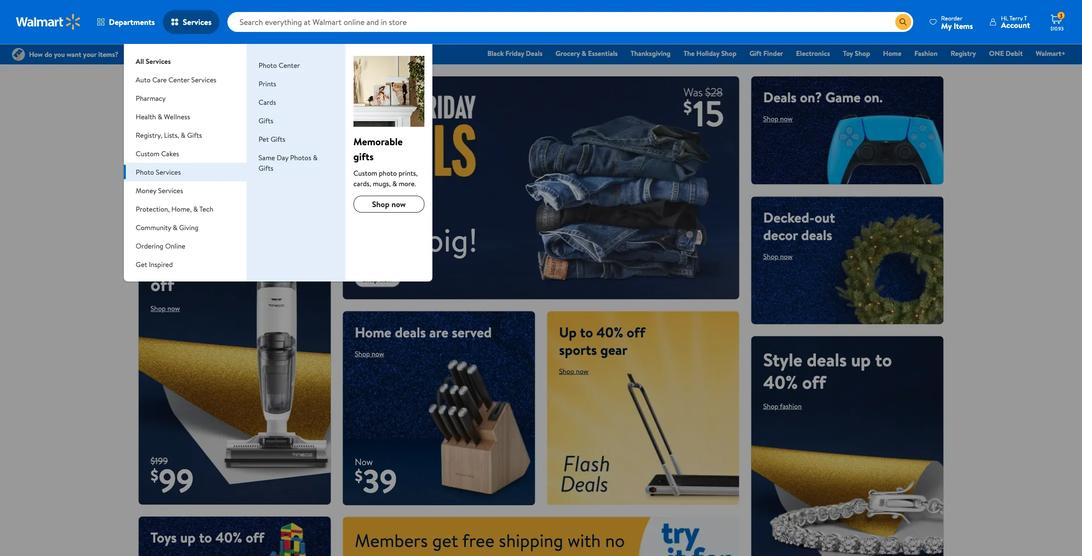 Task type: vqa. For each thing, say whether or not it's contained in the screenshot.
Product group containing $301.36
no



Task type: describe. For each thing, give the bounding box(es) containing it.
gifts inside dropdown button
[[187, 130, 202, 140]]

walmart+
[[1036, 48, 1066, 58]]

photo center link
[[259, 60, 300, 70]]

protection, home, & tech button
[[124, 200, 247, 218]]

services for photo services
[[156, 167, 181, 177]]

mugs,
[[373, 179, 391, 188]]

all
[[136, 56, 144, 66]]

$10.93
[[1051, 25, 1064, 32]]

shop now for home deals are served
[[355, 349, 384, 359]]

to inside up to 40% off sports gear
[[580, 323, 593, 342]]

gifts link
[[259, 116, 274, 125]]

community & giving
[[136, 223, 199, 232]]

gift finder
[[750, 48, 783, 58]]

off inside up to 40% off sports gear
[[627, 323, 646, 342]]

40% inside style deals up to 40% off
[[764, 370, 798, 395]]

shop now for save big!
[[363, 275, 393, 284]]

1 horizontal spatial center
[[279, 60, 300, 70]]

game
[[826, 87, 861, 107]]

1 horizontal spatial deals
[[764, 87, 797, 107]]

photo services image
[[354, 56, 425, 127]]

gifts down cards link
[[259, 116, 274, 125]]

auto
[[136, 75, 151, 84]]

save
[[355, 217, 419, 262]]

off inside style deals up to 40% off
[[803, 370, 826, 395]]

fashion
[[915, 48, 938, 58]]

shop now for high tech gifts, huge savings
[[151, 131, 180, 141]]

big!
[[426, 217, 478, 262]]

to inside style deals up to 40% off
[[876, 347, 892, 372]]

members
[[355, 528, 428, 553]]

community & giving button
[[124, 218, 247, 237]]

walmart+ link
[[1032, 48, 1071, 59]]

registry, lists, & gifts
[[136, 130, 202, 140]]

electronics
[[796, 48, 830, 58]]

shop for home deals are served
[[355, 349, 370, 359]]

with
[[568, 528, 601, 553]]

auto care center services
[[136, 75, 216, 84]]

shop now link for home deals up to 30% off
[[151, 304, 180, 313]]

services up tech
[[191, 75, 216, 84]]

& inside "dropdown button"
[[158, 112, 162, 121]]

protection, home, & tech
[[136, 204, 214, 214]]

gear
[[601, 340, 628, 360]]

grocery & essentials link
[[551, 48, 622, 59]]

departments button
[[89, 10, 163, 34]]

sports
[[559, 340, 597, 360]]

the
[[684, 48, 695, 58]]

home for 39
[[355, 323, 392, 342]]

gifts,
[[214, 87, 246, 107]]

pet gifts link
[[259, 134, 286, 144]]

30%
[[196, 250, 229, 275]]

on?
[[800, 87, 822, 107]]

health & wellness button
[[124, 107, 247, 126]]

walmart image
[[16, 14, 81, 30]]

off inside home deals up to 30% off
[[151, 272, 174, 297]]

shop now for decked-out decor deals
[[764, 252, 793, 261]]

& left tech
[[193, 204, 198, 214]]

online
[[165, 241, 185, 251]]

protection,
[[136, 204, 170, 214]]

no
[[605, 528, 625, 553]]

services for money services
[[158, 186, 183, 195]]

shop now for home deals up to 30% off
[[151, 304, 180, 313]]

deals inside decked-out decor deals
[[802, 225, 833, 245]]

get inspired
[[136, 260, 173, 269]]

deals for home deals up to 30% off
[[202, 227, 242, 252]]

shop now link for decked-out decor deals
[[764, 252, 793, 261]]

gift finder link
[[745, 48, 788, 59]]

services for all services
[[146, 56, 171, 66]]

3
[[1060, 11, 1063, 20]]

all services link
[[124, 44, 247, 70]]

one debit link
[[985, 48, 1028, 59]]

style
[[764, 347, 803, 372]]

services up the all services link
[[183, 16, 212, 27]]

essentials
[[588, 48, 618, 58]]

toy shop
[[843, 48, 871, 58]]

now for home deals are served
[[372, 349, 384, 359]]

grocery & essentials
[[556, 48, 618, 58]]

shop for save big!
[[363, 275, 378, 284]]

$199 $ 99
[[151, 455, 194, 502]]

$ for 99
[[151, 464, 159, 486]]

t
[[1025, 14, 1028, 22]]

shop for decked-out decor deals
[[764, 252, 779, 261]]

get
[[136, 260, 147, 269]]

community
[[136, 223, 171, 232]]

day
[[277, 153, 289, 162]]

up to 40% off sports gear
[[559, 323, 646, 360]]

deals on? game on.
[[764, 87, 883, 107]]

one debit
[[990, 48, 1023, 58]]

to inside home deals up to 30% off
[[175, 250, 192, 275]]

decked-out decor deals
[[764, 208, 835, 245]]

photo for photo services
[[136, 167, 154, 177]]

hi, terry t account
[[1002, 14, 1031, 30]]

high
[[151, 87, 180, 107]]

registry link
[[947, 48, 981, 59]]

money services button
[[124, 181, 247, 200]]

ordering
[[136, 241, 164, 251]]

shop for style deals up to 40% off
[[764, 401, 779, 411]]

now dollar 39 null group
[[343, 456, 397, 506]]

deals for style deals up to 40% off
[[807, 347, 847, 372]]

shop now link for high tech gifts, huge savings
[[151, 131, 180, 141]]

ordering online
[[136, 241, 185, 251]]

shop for up to 40% off sports gear
[[559, 366, 574, 376]]

memorable
[[354, 134, 403, 148]]

tech
[[184, 87, 211, 107]]

now for deals on? game on.
[[780, 114, 793, 124]]

home deals are served
[[355, 323, 492, 342]]

$ for 39
[[355, 465, 363, 487]]

hi,
[[1002, 14, 1009, 22]]

now for decked-out decor deals
[[780, 252, 793, 261]]

now for home deals up to 30% off
[[167, 304, 180, 313]]

pharmacy button
[[124, 89, 247, 107]]

health & wellness
[[136, 112, 190, 121]]

toys up to 40% off
[[151, 528, 264, 548]]

the holiday shop link
[[679, 48, 741, 59]]



Task type: locate. For each thing, give the bounding box(es) containing it.
center
[[279, 60, 300, 70], [168, 75, 190, 84]]

1 horizontal spatial up
[[180, 528, 196, 548]]

services right the all
[[146, 56, 171, 66]]

health
[[136, 112, 156, 121]]

photo for photo center
[[259, 60, 277, 70]]

decked-
[[764, 208, 815, 227]]

lists,
[[164, 130, 179, 140]]

up for style deals up to 40% off
[[851, 347, 871, 372]]

deals for home deals are served
[[395, 323, 426, 342]]

departments
[[109, 16, 155, 27]]

photo up prints link
[[259, 60, 277, 70]]

now inside shop now link
[[380, 275, 393, 284]]

toys
[[151, 528, 177, 548]]

services
[[183, 16, 212, 27], [146, 56, 171, 66], [191, 75, 216, 84], [156, 167, 181, 177], [158, 186, 183, 195]]

custom inside dropdown button
[[136, 149, 160, 158]]

registry, lists, & gifts button
[[124, 126, 247, 144]]

0 horizontal spatial center
[[168, 75, 190, 84]]

& right grocery
[[582, 48, 587, 58]]

deals left are
[[395, 323, 426, 342]]

& inside dropdown button
[[173, 223, 178, 232]]

home inside "link"
[[884, 48, 902, 58]]

inspired
[[149, 260, 173, 269]]

shop now link for home deals are served
[[355, 349, 384, 359]]

$ inside now $ 39
[[355, 465, 363, 487]]

holiday
[[697, 48, 720, 58]]

home
[[884, 48, 902, 58], [151, 227, 198, 252], [355, 323, 392, 342]]

prints,
[[399, 168, 418, 178]]

shop
[[721, 48, 737, 58], [855, 48, 871, 58], [764, 114, 779, 124], [151, 131, 166, 141], [372, 199, 390, 210], [764, 252, 779, 261], [363, 275, 378, 284], [151, 304, 166, 313], [355, 349, 370, 359], [559, 366, 574, 376], [764, 401, 779, 411]]

all services
[[136, 56, 171, 66]]

now
[[355, 456, 373, 468]]

deals inside style deals up to 40% off
[[807, 347, 847, 372]]

shop for home deals up to 30% off
[[151, 304, 166, 313]]

prints
[[259, 79, 276, 88]]

custom up cards,
[[354, 168, 377, 178]]

40% inside up to 40% off sports gear
[[597, 323, 624, 342]]

my
[[942, 20, 952, 31]]

black friday deals link
[[483, 48, 547, 59]]

electronics link
[[792, 48, 835, 59]]

deals right style
[[807, 347, 847, 372]]

custom cakes button
[[124, 144, 247, 163]]

photo services button
[[124, 163, 247, 181]]

1 horizontal spatial home
[[355, 323, 392, 342]]

1 vertical spatial deals
[[764, 87, 797, 107]]

0 horizontal spatial custom
[[136, 149, 160, 158]]

fashion link
[[910, 48, 943, 59]]

1 vertical spatial center
[[168, 75, 190, 84]]

up for home deals up to 30% off
[[151, 250, 170, 275]]

& inside 'link'
[[582, 48, 587, 58]]

order
[[355, 551, 398, 557]]

1 vertical spatial custom
[[354, 168, 377, 178]]

photo center
[[259, 60, 300, 70]]

shop now link for up to 40% off sports gear
[[559, 366, 589, 376]]

get
[[432, 528, 458, 553]]

thanksgiving
[[631, 48, 671, 58]]

2 horizontal spatial home
[[884, 48, 902, 58]]

cakes
[[161, 149, 179, 158]]

deals right "decor"
[[802, 225, 833, 245]]

1 horizontal spatial $
[[355, 465, 363, 487]]

0 horizontal spatial $
[[151, 464, 159, 486]]

center right care
[[168, 75, 190, 84]]

2 vertical spatial home
[[355, 323, 392, 342]]

shop for deals on? game on.
[[764, 114, 779, 124]]

gifts
[[354, 149, 374, 163]]

photo
[[379, 168, 397, 178]]

1 horizontal spatial custom
[[354, 168, 377, 178]]

Search search field
[[228, 12, 914, 32]]

style deals up to 40% off
[[764, 347, 892, 395]]

same day photos & gifts
[[259, 153, 318, 173]]

0 horizontal spatial home
[[151, 227, 198, 252]]

services down cakes
[[156, 167, 181, 177]]

$ inside $199 $ 99
[[151, 464, 159, 486]]

deals down tech
[[202, 227, 242, 252]]

services button
[[163, 10, 220, 34]]

1 vertical spatial 40%
[[764, 370, 798, 395]]

search icon image
[[900, 18, 908, 26]]

2 vertical spatial up
[[180, 528, 196, 548]]

terry
[[1010, 14, 1023, 22]]

& left giving
[[173, 223, 178, 232]]

thanksgiving link
[[626, 48, 675, 59]]

0 horizontal spatial photo
[[136, 167, 154, 177]]

$
[[151, 464, 159, 486], [355, 465, 363, 487]]

finder
[[764, 48, 783, 58]]

& inside same day photos & gifts
[[313, 153, 318, 162]]

Walmart Site-Wide search field
[[228, 12, 914, 32]]

save big!
[[355, 217, 478, 262]]

1 vertical spatial home
[[151, 227, 198, 252]]

shop fashion
[[764, 401, 802, 411]]

home inside home deals up to 30% off
[[151, 227, 198, 252]]

gifts down same
[[259, 163, 274, 173]]

the holiday shop
[[684, 48, 737, 58]]

1 horizontal spatial 40%
[[597, 323, 624, 342]]

out
[[815, 208, 835, 227]]

now $ 39
[[355, 456, 397, 503]]

0 vertical spatial home
[[884, 48, 902, 58]]

shop now link for deals on? game on.
[[764, 114, 793, 124]]

shop now link for save big!
[[355, 272, 401, 288]]

& inside the memorable gifts custom photo prints, cards, mugs, & more.
[[393, 179, 397, 188]]

same day photos & gifts link
[[259, 153, 318, 173]]

2 vertical spatial 40%
[[215, 528, 242, 548]]

0 vertical spatial center
[[279, 60, 300, 70]]

photo
[[259, 60, 277, 70], [136, 167, 154, 177]]

registry
[[951, 48, 977, 58]]

shop now for deals on? game on.
[[764, 114, 793, 124]]

gifts down health & wellness "dropdown button"
[[187, 130, 202, 140]]

custom
[[136, 149, 160, 158], [354, 168, 377, 178]]

shop now for up to 40% off sports gear
[[559, 366, 589, 376]]

gifts inside same day photos & gifts
[[259, 163, 274, 173]]

cards,
[[354, 179, 371, 188]]

deals inside home deals up to 30% off
[[202, 227, 242, 252]]

1 vertical spatial up
[[851, 347, 871, 372]]

up
[[559, 323, 577, 342]]

0 vertical spatial deals
[[526, 48, 543, 58]]

shipping
[[499, 528, 564, 553]]

shop fashion link
[[764, 401, 802, 411]]

photo services
[[136, 167, 181, 177]]

reorder
[[942, 14, 963, 22]]

now for up to 40% off sports gear
[[576, 366, 589, 376]]

custom cakes
[[136, 149, 179, 158]]

2 horizontal spatial 40%
[[764, 370, 798, 395]]

&
[[582, 48, 587, 58], [158, 112, 162, 121], [181, 130, 186, 140], [313, 153, 318, 162], [393, 179, 397, 188], [193, 204, 198, 214], [173, 223, 178, 232]]

more.
[[399, 179, 416, 188]]

pet gifts
[[259, 134, 286, 144]]

0 horizontal spatial up
[[151, 250, 170, 275]]

0 vertical spatial 40%
[[597, 323, 624, 342]]

was dollar $199, now dollar 99 group
[[139, 455, 194, 505]]

deals inside "link"
[[526, 48, 543, 58]]

custom down registry,
[[136, 149, 160, 158]]

custom inside the memorable gifts custom photo prints, cards, mugs, & more.
[[354, 168, 377, 178]]

giving
[[179, 223, 199, 232]]

auto care center services button
[[124, 70, 247, 89]]

1 horizontal spatial photo
[[259, 60, 277, 70]]

now for high tech gifts, huge savings
[[167, 131, 180, 141]]

deals right "friday"
[[526, 48, 543, 58]]

served
[[452, 323, 492, 342]]

care
[[152, 75, 167, 84]]

center inside auto care center services dropdown button
[[168, 75, 190, 84]]

$199
[[151, 455, 168, 467]]

are
[[429, 323, 449, 342]]

gift
[[750, 48, 762, 58]]

members get free shipping with no order minimum!
[[355, 528, 625, 557]]

off
[[151, 272, 174, 297], [627, 323, 646, 342], [803, 370, 826, 395], [246, 528, 264, 548]]

black friday deals
[[488, 48, 543, 58]]

0 vertical spatial photo
[[259, 60, 277, 70]]

0 horizontal spatial 40%
[[215, 528, 242, 548]]

shop for high tech gifts, huge savings
[[151, 131, 166, 141]]

photo inside dropdown button
[[136, 167, 154, 177]]

registry,
[[136, 130, 162, 140]]

2 horizontal spatial up
[[851, 347, 871, 372]]

cards
[[259, 97, 276, 107]]

pharmacy
[[136, 93, 166, 103]]

center up huge
[[279, 60, 300, 70]]

0 vertical spatial custom
[[136, 149, 160, 158]]

savings
[[151, 105, 195, 124]]

shop now link
[[764, 114, 793, 124], [151, 131, 180, 141], [354, 196, 425, 213], [764, 252, 793, 261], [355, 272, 401, 288], [151, 304, 180, 313], [355, 349, 384, 359], [559, 366, 589, 376]]

one
[[990, 48, 1005, 58]]

friday
[[506, 48, 524, 58]]

& right photos
[[313, 153, 318, 162]]

huge
[[249, 87, 280, 107]]

gifts right "pet"
[[271, 134, 286, 144]]

up inside home deals up to 30% off
[[151, 250, 170, 275]]

& right the health
[[158, 112, 162, 121]]

reorder my items
[[942, 14, 974, 31]]

prints link
[[259, 79, 276, 88]]

wellness
[[164, 112, 190, 121]]

photo up the "money"
[[136, 167, 154, 177]]

up
[[151, 250, 170, 275], [851, 347, 871, 372], [180, 528, 196, 548]]

& right lists,
[[181, 130, 186, 140]]

0 vertical spatial up
[[151, 250, 170, 275]]

now for save big!
[[380, 275, 393, 284]]

debit
[[1006, 48, 1023, 58]]

services up protection, home, & tech at the left of the page
[[158, 186, 183, 195]]

on.
[[865, 87, 883, 107]]

up inside style deals up to 40% off
[[851, 347, 871, 372]]

1 vertical spatial photo
[[136, 167, 154, 177]]

0 horizontal spatial deals
[[526, 48, 543, 58]]

to
[[175, 250, 192, 275], [580, 323, 593, 342], [876, 347, 892, 372], [199, 528, 212, 548]]

& down photo
[[393, 179, 397, 188]]

deals left 'on?' on the right
[[764, 87, 797, 107]]

home for 99
[[151, 227, 198, 252]]



